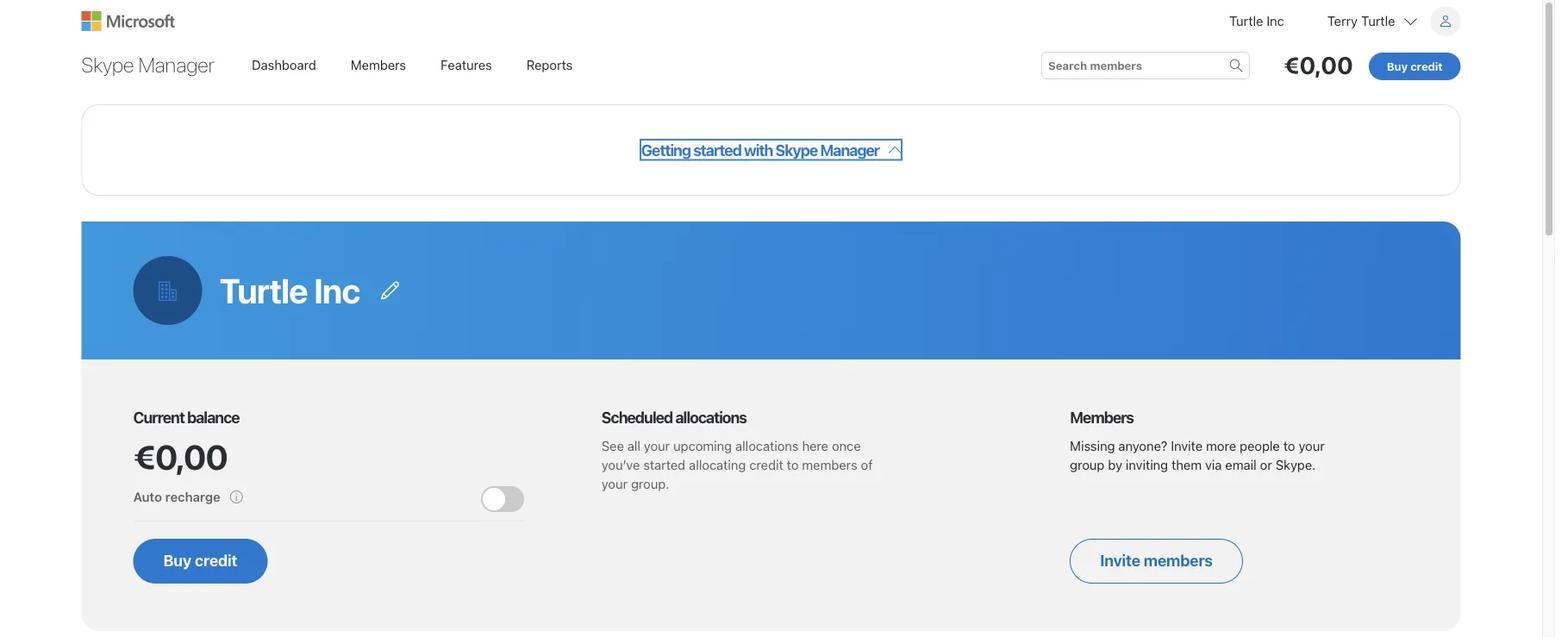 Task type: describe. For each thing, give the bounding box(es) containing it.
skype manager link
[[78, 46, 218, 84]]

features
[[441, 57, 492, 72]]

0 horizontal spatial credit
[[195, 551, 237, 569]]

0 vertical spatial €0,00
[[1284, 51, 1353, 79]]

1 horizontal spatial buy credit button
[[1369, 53, 1461, 80]]

members inside "invite members" button
[[1144, 551, 1213, 569]]

dashboard
[[252, 57, 316, 72]]

2 horizontal spatial credit
[[1411, 59, 1443, 72]]

current balance
[[133, 408, 239, 426]]

missing anyone? invite more people to your group by inviting them via email or skype.
[[1070, 438, 1325, 472]]

0 vertical spatial manager
[[139, 53, 215, 77]]

more
[[1206, 438, 1236, 453]]

allocations inside the see all your upcoming allocations here once you've started allocating credit to members of your group.
[[735, 438, 799, 453]]

buy credit for left buy credit button
[[163, 551, 237, 569]]

you've
[[602, 457, 640, 472]]

turtle inc link
[[1229, 6, 1284, 36]]

0 vertical spatial allocations
[[675, 408, 747, 426]]

inc inside turtle inc link
[[1267, 13, 1284, 28]]

to inside the missing anyone? invite more people to your group by inviting them via email or skype.
[[1283, 438, 1295, 453]]

invite inside button
[[1100, 551, 1140, 569]]

anyone?
[[1119, 438, 1168, 453]]

by
[[1108, 457, 1122, 472]]

inviting
[[1126, 457, 1168, 472]]

dashboard link
[[241, 48, 327, 81]]

see
[[602, 438, 624, 453]]

terry turtle button
[[1328, 6, 1461, 36]]

upcoming
[[673, 438, 732, 453]]

with
[[744, 141, 773, 159]]

them
[[1172, 457, 1202, 472]]

manager inside "dropdown button"
[[820, 141, 879, 159]]

members link
[[340, 48, 417, 81]]

scheduled
[[602, 408, 673, 426]]

skype.
[[1276, 457, 1316, 472]]

members inside the see all your upcoming allocations here once you've started allocating credit to members of your group.
[[802, 457, 857, 472]]

skype manager
[[81, 53, 215, 77]]

current
[[133, 408, 184, 426]]

edit group name image
[[380, 280, 400, 301]]

invite members button
[[1070, 539, 1243, 584]]

getting started with skype manager button
[[641, 141, 901, 161]]

to inside the see all your upcoming allocations here once you've started allocating credit to members of your group.
[[787, 457, 799, 472]]

see all your upcoming allocations here once you've started allocating credit to members of your group.
[[602, 438, 873, 491]]

1 horizontal spatial turtle
[[1229, 13, 1263, 28]]

auto
[[133, 489, 162, 504]]

terry turtle
[[1328, 13, 1395, 28]]

reports
[[527, 57, 573, 72]]

1 vertical spatial €0,00
[[133, 437, 228, 477]]

missing
[[1070, 438, 1115, 453]]

group.
[[631, 476, 669, 491]]



Task type: locate. For each thing, give the bounding box(es) containing it.
started left the with at the top
[[693, 141, 741, 159]]

here
[[802, 438, 829, 453]]

0 vertical spatial to
[[1283, 438, 1295, 453]]

started
[[693, 141, 741, 159], [643, 457, 686, 472]]

auto recharge
[[133, 489, 220, 504]]

0 horizontal spatial skype
[[81, 53, 134, 77]]

0 vertical spatial buy credit
[[1387, 59, 1443, 72]]

0 horizontal spatial €0,00
[[133, 437, 228, 477]]

1 horizontal spatial buy
[[1387, 59, 1408, 72]]

1 horizontal spatial invite
[[1171, 438, 1203, 453]]

started inside the see all your upcoming allocations here once you've started allocating credit to members of your group.
[[643, 457, 686, 472]]

1 vertical spatial buy credit
[[163, 551, 237, 569]]

1 horizontal spatial buy credit
[[1387, 59, 1443, 72]]

members
[[351, 57, 406, 72], [1070, 408, 1134, 426]]

search image
[[1229, 58, 1243, 72]]

1 horizontal spatial started
[[693, 141, 741, 159]]

skype inside "dropdown button"
[[775, 141, 818, 159]]

your down the you've
[[602, 476, 628, 491]]

group
[[1070, 457, 1105, 472]]

your right all
[[644, 438, 670, 453]]

0 vertical spatial credit
[[1411, 59, 1443, 72]]

credit inside the see all your upcoming allocations here once you've started allocating credit to members of your group.
[[749, 457, 783, 472]]

allocations left "here"
[[735, 438, 799, 453]]

skype
[[81, 53, 134, 77], [775, 141, 818, 159]]

buy credit button down terry turtle dropdown button
[[1369, 53, 1461, 80]]

1 vertical spatial credit
[[749, 457, 783, 472]]

0 vertical spatial skype
[[81, 53, 134, 77]]

0 vertical spatial inc
[[1267, 13, 1284, 28]]

1 vertical spatial inc
[[314, 270, 360, 311]]

0 horizontal spatial started
[[643, 457, 686, 472]]

skype right the with at the top
[[775, 141, 818, 159]]

skype down 'microsoft' image
[[81, 53, 134, 77]]

1 horizontal spatial members
[[1070, 408, 1134, 426]]

credit
[[1411, 59, 1443, 72], [749, 457, 783, 472], [195, 551, 237, 569]]

0 vertical spatial members
[[351, 57, 406, 72]]

1 vertical spatial invite
[[1100, 551, 1140, 569]]

€0,00 up "auto recharge"
[[133, 437, 228, 477]]

€0,00 down terry
[[1284, 51, 1353, 79]]

buy
[[1387, 59, 1408, 72], [163, 551, 191, 569]]

1 horizontal spatial to
[[1283, 438, 1295, 453]]

1 horizontal spatial €0,00
[[1284, 51, 1353, 79]]

microsoft image
[[81, 11, 175, 31]]

invite inside the missing anyone? invite more people to your group by inviting them via email or skype.
[[1171, 438, 1203, 453]]

turtle
[[1229, 13, 1263, 28], [1361, 13, 1395, 28], [219, 270, 308, 311]]

buy credit
[[1387, 59, 1443, 72], [163, 551, 237, 569]]

credit down terry turtle dropdown button
[[1411, 59, 1443, 72]]

0 horizontal spatial members
[[802, 457, 857, 472]]

1 vertical spatial skype
[[775, 141, 818, 159]]

all
[[627, 438, 641, 453]]

turtle inc
[[1229, 13, 1284, 28], [219, 270, 360, 311]]

0 horizontal spatial turtle
[[219, 270, 308, 311]]

1 horizontal spatial your
[[644, 438, 670, 453]]

buy credit button down recharge
[[133, 539, 268, 584]]

allocations
[[675, 408, 747, 426], [735, 438, 799, 453]]

1 vertical spatial buy credit button
[[133, 539, 268, 584]]

0 horizontal spatial invite
[[1100, 551, 1140, 569]]

members
[[802, 457, 857, 472], [1144, 551, 1213, 569]]

recharge
[[165, 489, 220, 504]]

buy credit button
[[1369, 53, 1461, 80], [133, 539, 268, 584]]

buy credit for the rightmost buy credit button
[[1387, 59, 1443, 72]]

1 vertical spatial members
[[1070, 408, 1134, 426]]

1 vertical spatial buy
[[163, 551, 191, 569]]

getting
[[641, 141, 691, 159]]

people
[[1240, 438, 1280, 453]]

0 horizontal spatial turtle inc
[[219, 270, 360, 311]]

balance
[[187, 408, 239, 426]]

invite
[[1171, 438, 1203, 453], [1100, 551, 1140, 569]]

1 vertical spatial allocations
[[735, 438, 799, 453]]

0 horizontal spatial inc
[[314, 270, 360, 311]]

your inside the missing anyone? invite more people to your group by inviting them via email or skype.
[[1299, 438, 1325, 453]]

auto recharge image
[[481, 486, 524, 512]]

or
[[1260, 457, 1272, 472]]

email
[[1225, 457, 1257, 472]]

1 horizontal spatial inc
[[1267, 13, 1284, 28]]

turtle inside dropdown button
[[1361, 13, 1395, 28]]

scheduled allocations
[[602, 408, 747, 426]]

inc left edit group name image
[[314, 270, 360, 311]]

1 vertical spatial to
[[787, 457, 799, 472]]

€0,00
[[1284, 51, 1353, 79], [133, 437, 228, 477]]

1 horizontal spatial members
[[1144, 551, 1213, 569]]

2 vertical spatial credit
[[195, 551, 237, 569]]

2 horizontal spatial your
[[1299, 438, 1325, 453]]

buy credit down recharge
[[163, 551, 237, 569]]

invite members
[[1100, 551, 1213, 569]]

0 horizontal spatial buy
[[163, 551, 191, 569]]

credit down recharge
[[195, 551, 237, 569]]

auto recharge switch
[[481, 486, 524, 512]]

1 horizontal spatial credit
[[749, 457, 783, 472]]

2 horizontal spatial turtle
[[1361, 13, 1395, 28]]

allocating
[[689, 457, 746, 472]]

1 vertical spatial members
[[1144, 551, 1213, 569]]

0 horizontal spatial buy credit
[[163, 551, 237, 569]]

1 vertical spatial manager
[[820, 141, 879, 159]]

reports link
[[515, 48, 584, 81]]

manager
[[139, 53, 215, 77], [820, 141, 879, 159]]

of
[[861, 457, 873, 472]]

1 horizontal spatial skype
[[775, 141, 818, 159]]

0 horizontal spatial members
[[351, 57, 406, 72]]

1 horizontal spatial manager
[[820, 141, 879, 159]]

inc
[[1267, 13, 1284, 28], [314, 270, 360, 311]]

credit right allocating
[[749, 457, 783, 472]]

0 horizontal spatial manager
[[139, 53, 215, 77]]

1 horizontal spatial turtle inc
[[1229, 13, 1284, 28]]

features link
[[429, 48, 503, 81]]

0 vertical spatial turtle inc
[[1229, 13, 1284, 28]]

0 vertical spatial buy
[[1387, 59, 1408, 72]]

0 vertical spatial invite
[[1171, 438, 1203, 453]]

to
[[1283, 438, 1295, 453], [787, 457, 799, 472]]

buy credit down terry turtle dropdown button
[[1387, 59, 1443, 72]]

0 horizontal spatial to
[[787, 457, 799, 472]]

started up group.
[[643, 457, 686, 472]]

started inside getting started with skype manager "dropdown button"
[[693, 141, 741, 159]]

0 vertical spatial started
[[693, 141, 741, 159]]

your
[[644, 438, 670, 453], [1299, 438, 1325, 453], [602, 476, 628, 491]]

to left of
[[787, 457, 799, 472]]

1 vertical spatial started
[[643, 457, 686, 472]]

via
[[1205, 457, 1222, 472]]

getting started with skype manager
[[641, 141, 879, 159]]

allocations up upcoming
[[675, 408, 747, 426]]

buy down "auto recharge"
[[163, 551, 191, 569]]

once
[[832, 438, 861, 453]]

0 horizontal spatial your
[[602, 476, 628, 491]]

1 vertical spatial turtle inc
[[219, 270, 360, 311]]

0 horizontal spatial buy credit button
[[133, 539, 268, 584]]

0 vertical spatial members
[[802, 457, 857, 472]]

buy down terry turtle dropdown button
[[1387, 59, 1408, 72]]

to up skype.
[[1283, 438, 1295, 453]]

inc left terry
[[1267, 13, 1284, 28]]

Search members text field
[[1048, 57, 1243, 74]]

terry
[[1328, 13, 1358, 28]]

your up skype.
[[1299, 438, 1325, 453]]

0 vertical spatial buy credit button
[[1369, 53, 1461, 80]]



Task type: vqa. For each thing, say whether or not it's contained in the screenshot.
group.
yes



